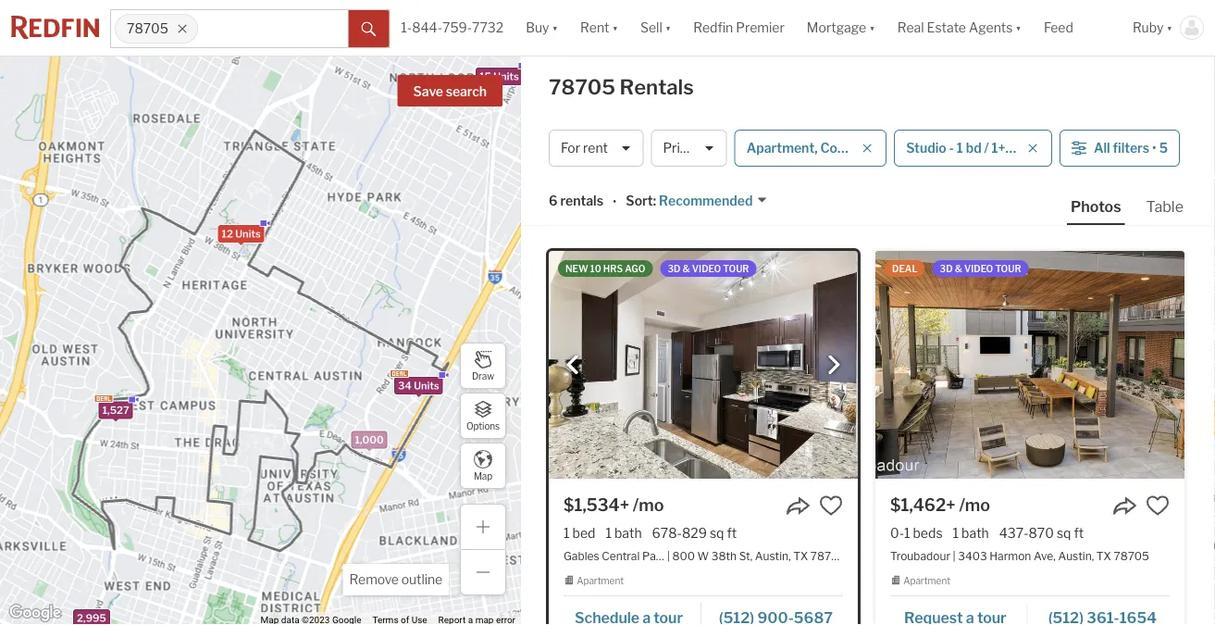 Task type: describe. For each thing, give the bounding box(es) containing it.
video for deal
[[965, 263, 994, 274]]

draw
[[472, 371, 495, 382]]

• for rentals
[[613, 194, 617, 210]]

678-829 sq ft
[[652, 525, 737, 541]]

-
[[950, 140, 955, 156]]

agents
[[970, 20, 1013, 36]]

beds
[[914, 525, 943, 541]]

rent ▾
[[581, 20, 619, 36]]

▾ inside "real estate agents ▾" link
[[1016, 20, 1022, 36]]

table
[[1147, 197, 1184, 215]]

photos
[[1071, 197, 1122, 215]]

tour for new 10 hrs ago
[[723, 263, 750, 274]]

photos button
[[1068, 196, 1143, 225]]

437-870 sq ft
[[1000, 525, 1085, 541]]

all
[[1094, 140, 1111, 156]]

678-
[[652, 525, 682, 541]]

▾ for rent ▾
[[613, 20, 619, 36]]

photo of 800 w 38th st, austin, tx 78705 image
[[549, 251, 858, 479]]

/mo for $1,462+ /mo
[[960, 495, 991, 515]]

437-
[[1000, 525, 1029, 541]]

remove 78705 image
[[177, 23, 188, 34]]

▾ for ruby ▾
[[1167, 20, 1173, 36]]

mortgage
[[807, 20, 867, 36]]

outline
[[402, 572, 443, 588]]

remove studio - 1 bd / 1+ ba image
[[1028, 143, 1039, 154]]

harmon
[[990, 549, 1032, 562]]

filters
[[1114, 140, 1150, 156]]

units for 34 units
[[414, 379, 440, 391]]

1 tx from the left
[[794, 549, 809, 562]]

2 | from the left
[[953, 549, 956, 562]]

redfin premier
[[694, 20, 785, 36]]

options
[[467, 421, 500, 432]]

save
[[414, 84, 444, 100]]

search
[[446, 84, 487, 100]]

new 10 hrs ago
[[566, 263, 646, 274]]

rentals
[[620, 75, 694, 100]]

townhome
[[867, 140, 935, 156]]

0-
[[891, 525, 905, 541]]

save search
[[414, 84, 487, 100]]

previous button image
[[564, 356, 582, 374]]

1+
[[992, 140, 1006, 156]]

12
[[222, 228, 233, 240]]

78705 left the remove 78705 image
[[127, 21, 168, 36]]

mortgage ▾ button
[[796, 0, 887, 56]]

remove outline
[[350, 572, 443, 588]]

gables central park | 800 w 38th st, austin, tx 78705
[[564, 549, 847, 562]]

buy ▾ button
[[526, 0, 558, 56]]

1 austin, from the left
[[755, 549, 791, 562]]

for rent
[[561, 140, 608, 156]]

ft for $1,462+ /mo
[[1075, 525, 1085, 541]]

5
[[1160, 140, 1169, 156]]

▾ for sell ▾
[[666, 20, 672, 36]]

1 left beds
[[905, 525, 911, 541]]

2 austin, from the left
[[1059, 549, 1095, 562]]

studio - 1 bd / 1+ ba button
[[895, 130, 1053, 167]]

1 right bed
[[606, 525, 612, 541]]

park
[[643, 549, 667, 562]]

photo of 3403 harmon ave, austin, tx 78705 image
[[876, 251, 1185, 479]]

$1,534+
[[564, 495, 630, 515]]

3d for deal
[[940, 263, 953, 274]]

& for deal
[[955, 263, 963, 274]]

troubadour
[[891, 549, 951, 562]]

next button image
[[825, 356, 844, 374]]

1 inside button
[[957, 140, 964, 156]]

sq for $1,534+ /mo
[[710, 525, 725, 541]]

1 left bed
[[564, 525, 570, 541]]

ba
[[1009, 140, 1024, 156]]

$1,534+ /mo
[[564, 495, 664, 515]]

google image
[[5, 601, 66, 625]]

apartment, condo, townhome
[[747, 140, 935, 156]]

map region
[[0, 0, 529, 625]]

hrs
[[604, 263, 623, 274]]

sq for $1,462+ /mo
[[1057, 525, 1072, 541]]

1,527
[[102, 404, 129, 416]]

rent ▾ button
[[581, 0, 619, 56]]

real estate agents ▾ link
[[898, 0, 1022, 56]]

sell ▾ button
[[641, 0, 672, 56]]

1 bath for $1,462+
[[953, 525, 990, 541]]

remove apartment, condo, townhome image
[[862, 143, 873, 154]]

$1,462+
[[891, 495, 956, 515]]

redfin premier button
[[683, 0, 796, 56]]

condo,
[[821, 140, 864, 156]]

$1,462+ /mo
[[891, 495, 991, 515]]

apartment, condo, townhome button
[[735, 130, 935, 167]]

sort :
[[626, 193, 657, 209]]

2 tx from the left
[[1097, 549, 1112, 562]]

ave,
[[1034, 549, 1056, 562]]

units for 12 units
[[235, 228, 261, 240]]

apartment for $1,462+
[[904, 575, 951, 586]]

feed
[[1044, 20, 1074, 36]]

rent ▾ button
[[570, 0, 630, 56]]

rent
[[581, 20, 610, 36]]

price button
[[651, 130, 728, 167]]

15
[[480, 70, 492, 82]]

829
[[682, 525, 707, 541]]

buy
[[526, 20, 550, 36]]

34
[[398, 379, 412, 391]]

bd
[[966, 140, 982, 156]]

bed
[[573, 525, 596, 541]]

submit search image
[[361, 22, 376, 37]]

deal
[[893, 263, 918, 274]]

1-
[[401, 20, 412, 36]]

real estate agents ▾
[[898, 20, 1022, 36]]



Task type: locate. For each thing, give the bounding box(es) containing it.
1 horizontal spatial tx
[[1097, 549, 1112, 562]]

bath for $1,534+
[[615, 525, 642, 541]]

38th
[[712, 549, 737, 562]]

2 3d & video tour from the left
[[940, 263, 1022, 274]]

1 horizontal spatial •
[[1153, 140, 1157, 156]]

0 horizontal spatial tx
[[794, 549, 809, 562]]

apartment down gables on the left bottom of page
[[577, 575, 624, 586]]

▾ right the sell
[[666, 20, 672, 36]]

▾ inside sell ▾ dropdown button
[[666, 20, 672, 36]]

6 rentals •
[[549, 193, 617, 210]]

2 bath from the left
[[962, 525, 990, 541]]

1 ft from the left
[[727, 525, 737, 541]]

troubadour | 3403 harmon ave, austin, tx 78705
[[891, 549, 1150, 562]]

1 video from the left
[[693, 263, 722, 274]]

tour for deal
[[996, 263, 1022, 274]]

ft up the 38th
[[727, 525, 737, 541]]

sort
[[626, 193, 653, 209]]

844-
[[412, 20, 443, 36]]

2 1 bath from the left
[[953, 525, 990, 541]]

1 horizontal spatial units
[[414, 379, 440, 391]]

1 bath from the left
[[615, 525, 642, 541]]

:
[[653, 193, 657, 209]]

/mo up 678-
[[633, 495, 664, 515]]

0 vertical spatial units
[[494, 70, 519, 82]]

/mo up '3403'
[[960, 495, 991, 515]]

all filters • 5 button
[[1060, 130, 1181, 167]]

2 3d from the left
[[940, 263, 953, 274]]

redfin
[[694, 20, 734, 36]]

| right park at bottom right
[[667, 549, 670, 562]]

1 sq from the left
[[710, 525, 725, 541]]

1 3d & video tour from the left
[[668, 263, 750, 274]]

1 1 bath from the left
[[606, 525, 642, 541]]

78705 down favorite button option
[[811, 549, 847, 562]]

• for filters
[[1153, 140, 1157, 156]]

buy ▾ button
[[515, 0, 570, 56]]

ft
[[727, 525, 737, 541], [1075, 525, 1085, 541]]

favorite button checkbox
[[820, 494, 844, 518]]

2 tour from the left
[[996, 263, 1022, 274]]

apartment down troubadour
[[904, 575, 951, 586]]

1 bath up '3403'
[[953, 525, 990, 541]]

2 ▾ from the left
[[613, 20, 619, 36]]

3d for new 10 hrs ago
[[668, 263, 681, 274]]

apartment,
[[747, 140, 818, 156]]

| left '3403'
[[953, 549, 956, 562]]

1 | from the left
[[667, 549, 670, 562]]

1 horizontal spatial austin,
[[1059, 549, 1095, 562]]

/
[[985, 140, 990, 156]]

0 horizontal spatial apartment
[[577, 575, 624, 586]]

78705 down the rent
[[549, 75, 616, 100]]

1 3d from the left
[[668, 263, 681, 274]]

▾ right "agents"
[[1016, 20, 1022, 36]]

0 horizontal spatial sq
[[710, 525, 725, 541]]

3d & video tour down recommended button at the top of page
[[668, 263, 750, 274]]

▾ right ruby
[[1167, 20, 1173, 36]]

remove outline button
[[343, 564, 449, 595]]

tx right st,
[[794, 549, 809, 562]]

1 horizontal spatial &
[[955, 263, 963, 274]]

1 tour from the left
[[723, 263, 750, 274]]

recommended button
[[657, 192, 768, 210]]

• left "5"
[[1153, 140, 1157, 156]]

favorite button image
[[1146, 494, 1171, 518]]

new
[[566, 263, 589, 274]]

• inside 6 rentals •
[[613, 194, 617, 210]]

1 bath for $1,534+
[[606, 525, 642, 541]]

0 horizontal spatial video
[[693, 263, 722, 274]]

bath
[[615, 525, 642, 541], [962, 525, 990, 541]]

|
[[667, 549, 670, 562], [953, 549, 956, 562]]

•
[[1153, 140, 1157, 156], [613, 194, 617, 210]]

3d right ago
[[668, 263, 681, 274]]

st,
[[740, 549, 753, 562]]

video for new 10 hrs ago
[[693, 263, 722, 274]]

1 horizontal spatial 3d
[[940, 263, 953, 274]]

mortgage ▾
[[807, 20, 876, 36]]

sell ▾ button
[[630, 0, 683, 56]]

2 sq from the left
[[1057, 525, 1072, 541]]

1 horizontal spatial video
[[965, 263, 994, 274]]

tx
[[794, 549, 809, 562], [1097, 549, 1112, 562]]

1 horizontal spatial /mo
[[960, 495, 991, 515]]

1 & from the left
[[683, 263, 691, 274]]

2 apartment from the left
[[904, 575, 951, 586]]

0 horizontal spatial austin,
[[755, 549, 791, 562]]

1 horizontal spatial |
[[953, 549, 956, 562]]

6
[[549, 193, 558, 209]]

& right ago
[[683, 263, 691, 274]]

0-1 beds
[[891, 525, 943, 541]]

▾ inside buy ▾ dropdown button
[[552, 20, 558, 36]]

estate
[[927, 20, 967, 36]]

& for new 10 hrs ago
[[683, 263, 691, 274]]

▾ right the rent
[[613, 20, 619, 36]]

800
[[673, 549, 695, 562]]

ft right 870
[[1075, 525, 1085, 541]]

austin, right ave,
[[1059, 549, 1095, 562]]

favorite button image
[[820, 494, 844, 518]]

ruby ▾
[[1133, 20, 1173, 36]]

15 units
[[480, 70, 519, 82]]

ft for $1,534+ /mo
[[727, 525, 737, 541]]

▾ inside rent ▾ dropdown button
[[613, 20, 619, 36]]

rentals
[[561, 193, 604, 209]]

/mo for $1,534+ /mo
[[633, 495, 664, 515]]

▾ right mortgage
[[870, 20, 876, 36]]

bath for $1,462+
[[962, 525, 990, 541]]

0 horizontal spatial 3d & video tour
[[668, 263, 750, 274]]

0 horizontal spatial •
[[613, 194, 617, 210]]

options button
[[460, 393, 507, 439]]

78705 rentals
[[549, 75, 694, 100]]

mortgage ▾ button
[[807, 0, 876, 56]]

1 right beds
[[953, 525, 959, 541]]

2 ft from the left
[[1075, 525, 1085, 541]]

1 horizontal spatial tour
[[996, 263, 1022, 274]]

2 vertical spatial units
[[414, 379, 440, 391]]

map
[[474, 471, 493, 482]]

2 & from the left
[[955, 263, 963, 274]]

real
[[898, 20, 925, 36]]

tour
[[723, 263, 750, 274], [996, 263, 1022, 274]]

0 horizontal spatial bath
[[615, 525, 642, 541]]

2 horizontal spatial units
[[494, 70, 519, 82]]

7732
[[472, 20, 504, 36]]

3d right the deal
[[940, 263, 953, 274]]

remove
[[350, 572, 399, 588]]

• inside button
[[1153, 140, 1157, 156]]

video right the deal
[[965, 263, 994, 274]]

• left the sort
[[613, 194, 617, 210]]

for rent button
[[549, 130, 644, 167]]

1 horizontal spatial sq
[[1057, 525, 1072, 541]]

sq right 829
[[710, 525, 725, 541]]

▾ for buy ▾
[[552, 20, 558, 36]]

bath up '3403'
[[962, 525, 990, 541]]

6 ▾ from the left
[[1167, 20, 1173, 36]]

1 /mo from the left
[[633, 495, 664, 515]]

1 vertical spatial •
[[613, 194, 617, 210]]

1 horizontal spatial bath
[[962, 525, 990, 541]]

1 horizontal spatial 3d & video tour
[[940, 263, 1022, 274]]

1-844-759-7732 link
[[401, 20, 504, 36]]

4 ▾ from the left
[[870, 20, 876, 36]]

units for 15 units
[[494, 70, 519, 82]]

0 horizontal spatial |
[[667, 549, 670, 562]]

units right the 15 on the top left
[[494, 70, 519, 82]]

draw button
[[460, 343, 507, 389]]

sell ▾
[[641, 20, 672, 36]]

0 horizontal spatial tour
[[723, 263, 750, 274]]

1 horizontal spatial ft
[[1075, 525, 1085, 541]]

&
[[683, 263, 691, 274], [955, 263, 963, 274]]

tx right ave,
[[1097, 549, 1112, 562]]

0 horizontal spatial 3d
[[668, 263, 681, 274]]

3d & video tour for new 10 hrs ago
[[668, 263, 750, 274]]

1 vertical spatial units
[[235, 228, 261, 240]]

0 horizontal spatial /mo
[[633, 495, 664, 515]]

0 horizontal spatial 1 bath
[[606, 525, 642, 541]]

bath up central
[[615, 525, 642, 541]]

0 vertical spatial •
[[1153, 140, 1157, 156]]

/mo
[[633, 495, 664, 515], [960, 495, 991, 515]]

▾
[[552, 20, 558, 36], [613, 20, 619, 36], [666, 20, 672, 36], [870, 20, 876, 36], [1016, 20, 1022, 36], [1167, 20, 1173, 36]]

3 ▾ from the left
[[666, 20, 672, 36]]

▾ right buy
[[552, 20, 558, 36]]

1 right -
[[957, 140, 964, 156]]

▾ inside mortgage ▾ dropdown button
[[870, 20, 876, 36]]

units right the 34
[[414, 379, 440, 391]]

0 horizontal spatial ft
[[727, 525, 737, 541]]

sell
[[641, 20, 663, 36]]

12 units
[[222, 228, 261, 240]]

1 horizontal spatial apartment
[[904, 575, 951, 586]]

1 bed
[[564, 525, 596, 541]]

2 video from the left
[[965, 263, 994, 274]]

recommended
[[659, 193, 753, 209]]

0 horizontal spatial &
[[683, 263, 691, 274]]

for
[[561, 140, 581, 156]]

3d & video tour for deal
[[940, 263, 1022, 274]]

favorite button checkbox
[[1146, 494, 1171, 518]]

save search button
[[398, 75, 503, 106]]

& right the deal
[[955, 263, 963, 274]]

ago
[[625, 263, 646, 274]]

w
[[698, 549, 709, 562]]

1
[[957, 140, 964, 156], [564, 525, 570, 541], [606, 525, 612, 541], [905, 525, 911, 541], [953, 525, 959, 541]]

78705 down favorite button checkbox
[[1114, 549, 1150, 562]]

2 /mo from the left
[[960, 495, 991, 515]]

studio - 1 bd / 1+ ba
[[907, 140, 1024, 156]]

central
[[602, 549, 640, 562]]

table button
[[1143, 196, 1188, 223]]

1-844-759-7732
[[401, 20, 504, 36]]

apartment for $1,534+
[[577, 575, 624, 586]]

1 ▾ from the left
[[552, 20, 558, 36]]

0 horizontal spatial units
[[235, 228, 261, 240]]

units right '12'
[[235, 228, 261, 240]]

3d & video tour right the deal
[[940, 263, 1022, 274]]

austin, right st,
[[755, 549, 791, 562]]

1 bath up central
[[606, 525, 642, 541]]

▾ for mortgage ▾
[[870, 20, 876, 36]]

premier
[[736, 20, 785, 36]]

ruby
[[1133, 20, 1165, 36]]

1 bath
[[606, 525, 642, 541], [953, 525, 990, 541]]

real estate agents ▾ button
[[887, 0, 1033, 56]]

None search field
[[198, 10, 348, 47]]

1 horizontal spatial 1 bath
[[953, 525, 990, 541]]

5 ▾ from the left
[[1016, 20, 1022, 36]]

sq
[[710, 525, 725, 541], [1057, 525, 1072, 541]]

all filters • 5
[[1094, 140, 1169, 156]]

1 apartment from the left
[[577, 575, 624, 586]]

sq right 870
[[1057, 525, 1072, 541]]

video down the recommended
[[693, 263, 722, 274]]



Task type: vqa. For each thing, say whether or not it's contained in the screenshot.
form,
no



